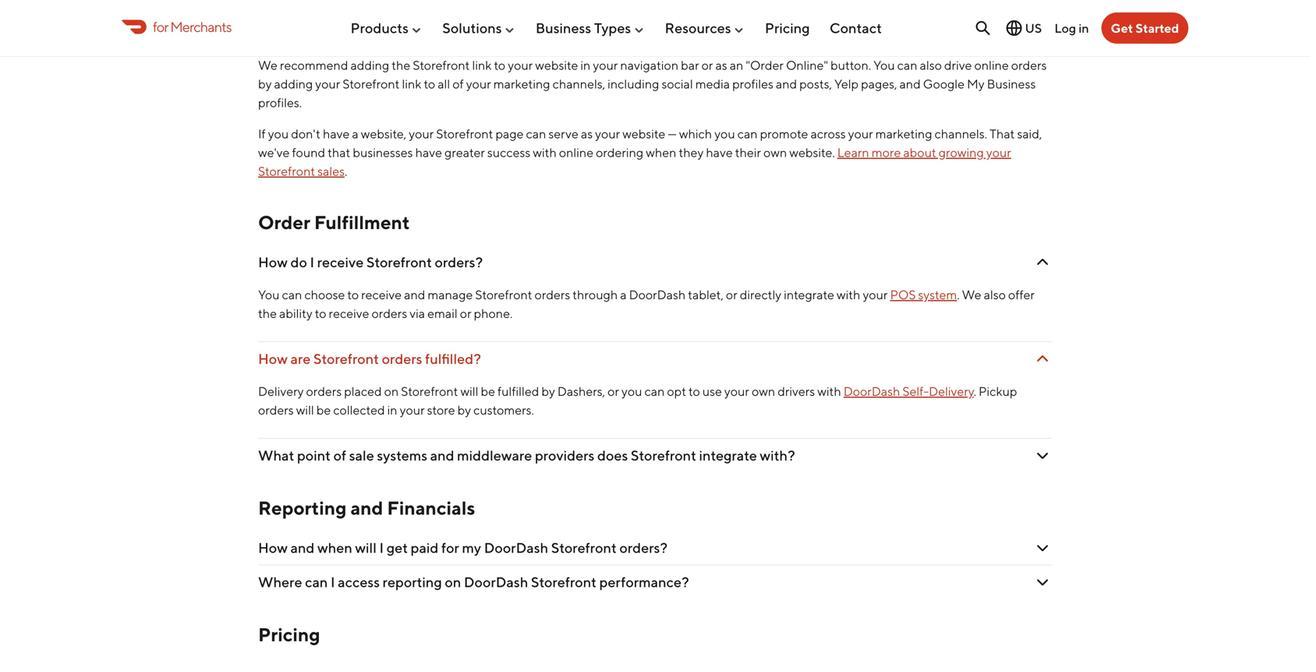 Task type: vqa. For each thing, say whether or not it's contained in the screenshot.
Offer? in the top of the page
no



Task type: describe. For each thing, give the bounding box(es) containing it.
get started
[[1111, 21, 1179, 35]]

offer
[[1009, 288, 1035, 302]]

doordash left tablet,
[[629, 288, 686, 302]]

do for customers
[[291, 24, 307, 41]]

and down sale
[[351, 497, 383, 520]]

0 horizontal spatial pricing
[[258, 624, 320, 646]]

website,
[[361, 126, 407, 141]]

orders down via
[[382, 351, 422, 368]]

businesses
[[353, 145, 413, 160]]

get started button
[[1102, 12, 1189, 44]]

a inside if you don't have a website, your storefront page can serve as your website — which you can promote across your marketing channels. that said, we've found that businesses have greater success with online ordering when they have their own website.
[[352, 126, 359, 141]]

to left all
[[424, 76, 435, 91]]

doordash self-delivery link
[[844, 384, 974, 399]]

storefront?
[[491, 24, 564, 41]]

the inside . we also offer the ability to receive orders via email or phone.
[[258, 306, 277, 321]]

your down the 'recommend'
[[315, 76, 340, 91]]

growing
[[939, 145, 984, 160]]

get
[[1111, 21, 1134, 35]]

your up the channels,
[[593, 58, 618, 73]]

order fulfillment
[[258, 211, 410, 234]]

paid
[[411, 540, 439, 557]]

page
[[496, 126, 524, 141]]

marketing inside if you don't have a website, your storefront page can serve as your website — which you can promote across your marketing channels. that said, we've found that businesses have greater success with online ordering when they have their own website.
[[876, 126, 933, 141]]

will for collected
[[296, 403, 314, 418]]

are
[[291, 351, 311, 368]]

log in
[[1055, 21, 1089, 35]]

orders inside 'we recommend adding the storefront link to your website in your navigation bar or as an "order online" button. you can also drive online orders by adding your storefront link to all of your marketing channels, including social media profiles and posts, yelp pages, and google my business profiles.'
[[1012, 58, 1047, 73]]

where
[[258, 574, 302, 591]]

does
[[598, 447, 628, 464]]

chevron down image for how do customers access doordash storefront?
[[1034, 23, 1052, 42]]

contact
[[830, 20, 882, 36]]

resources
[[665, 20, 731, 36]]

your down "storefront?"
[[508, 58, 533, 73]]

can inside 'we recommend adding the storefront link to your website in your navigation bar or as an "order online" button. you can also drive online orders by adding your storefront link to all of your marketing channels, including social media profiles and posts, yelp pages, and google my business profiles.'
[[898, 58, 918, 73]]

learn more about growing your storefront sales
[[258, 145, 1012, 179]]

1 vertical spatial for
[[442, 540, 459, 557]]

manage
[[428, 288, 473, 302]]

by inside 'we recommend adding the storefront link to your website in your navigation bar or as an "order online" button. you can also drive online orders by adding your storefront link to all of your marketing channels, including social media profiles and posts, yelp pages, and google my business profiles.'
[[258, 76, 272, 91]]

drivers
[[778, 384, 815, 399]]

0 vertical spatial receive
[[317, 254, 364, 271]]

and up via
[[404, 288, 425, 302]]

for merchants
[[153, 18, 231, 35]]

fulfilled
[[498, 384, 539, 399]]

an
[[730, 58, 744, 73]]

ordering
[[596, 145, 644, 160]]

channels.
[[935, 126, 988, 141]]

website inside if you don't have a website, your storefront page can serve as your website — which you can promote across your marketing channels. that said, we've found that businesses have greater success with online ordering when they have their own website.
[[623, 126, 666, 141]]

orders left through
[[535, 288, 570, 302]]

access for doordash
[[379, 24, 421, 41]]

store
[[427, 403, 455, 418]]

what
[[258, 447, 294, 464]]

storefront inside if you don't have a website, your storefront page can serve as your website — which you can promote across your marketing channels. that said, we've found that businesses have greater success with online ordering when they have their own website.
[[436, 126, 493, 141]]

drive
[[945, 58, 972, 73]]

0 horizontal spatial orders?
[[435, 254, 483, 271]]

they
[[679, 145, 704, 160]]

opt
[[667, 384, 686, 399]]

middleware
[[457, 447, 532, 464]]

marketing inside 'we recommend adding the storefront link to your website in your navigation bar or as an "order online" button. you can also drive online orders by adding your storefront link to all of your marketing channels, including social media profiles and posts, yelp pages, and google my business profiles.'
[[494, 76, 550, 91]]

your inside learn more about growing your storefront sales
[[987, 145, 1012, 160]]

with inside if you don't have a website, your storefront page can serve as your website — which you can promote across your marketing channels. that said, we've found that businesses have greater success with online ordering when they have their own website.
[[533, 145, 557, 160]]

we inside 'we recommend adding the storefront link to your website in your navigation bar or as an "order online" button. you can also drive online orders by adding your storefront link to all of your marketing channels, including social media profiles and posts, yelp pages, and google my business profiles.'
[[258, 58, 278, 73]]

customers
[[310, 24, 376, 41]]

. pickup orders will be collected in your store by customers.
[[258, 384, 1018, 418]]

chevron down image for how and when will i get paid for my doordash storefront orders?
[[1034, 539, 1052, 558]]

also inside 'we recommend adding the storefront link to your website in your navigation bar or as an "order online" button. you can also drive online orders by adding your storefront link to all of your marketing channels, including social media profiles and posts, yelp pages, and google my business profiles.'
[[920, 58, 942, 73]]

us
[[1025, 21, 1042, 35]]

channels,
[[553, 76, 605, 91]]

also inside . we also offer the ability to receive orders via email or phone.
[[984, 288, 1006, 302]]

0 horizontal spatial you
[[268, 126, 289, 141]]

solutions link
[[442, 13, 516, 43]]

orders left placed
[[306, 384, 342, 399]]

sale
[[349, 447, 374, 464]]

solutions
[[442, 20, 502, 36]]

profiles
[[733, 76, 774, 91]]

placed
[[344, 384, 382, 399]]

customers.
[[474, 403, 534, 418]]

posts,
[[800, 76, 832, 91]]

how do i receive storefront orders?
[[258, 254, 483, 271]]

be inside . pickup orders will be collected in your store by customers.
[[317, 403, 331, 418]]

0 horizontal spatial have
[[323, 126, 350, 141]]

reporting
[[383, 574, 442, 591]]

0 vertical spatial integrate
[[784, 288, 835, 302]]

providers
[[535, 447, 595, 464]]

1 vertical spatial own
[[752, 384, 776, 399]]

your right use
[[725, 384, 750, 399]]

get
[[387, 540, 408, 557]]

systems
[[377, 447, 428, 464]]

my
[[967, 76, 985, 91]]

1 vertical spatial receive
[[361, 288, 402, 302]]

navigation
[[620, 58, 679, 73]]

profiles.
[[258, 95, 302, 110]]

all
[[438, 76, 450, 91]]

how for how do customers access doordash storefront?
[[258, 24, 288, 41]]

2 horizontal spatial will
[[461, 384, 479, 399]]

yelp
[[835, 76, 859, 91]]

0 vertical spatial pricing
[[765, 20, 810, 36]]

types
[[594, 20, 631, 36]]

of inside 'we recommend adding the storefront link to your website in your navigation bar or as an "order online" button. you can also drive online orders by adding your storefront link to all of your marketing channels, including social media profiles and posts, yelp pages, and google my business profiles.'
[[453, 76, 464, 91]]

reporting
[[258, 497, 347, 520]]

the inside 'we recommend adding the storefront link to your website in your navigation bar or as an "order online" button. you can also drive online orders by adding your storefront link to all of your marketing channels, including social media profiles and posts, yelp pages, and google my business profiles.'
[[392, 58, 411, 73]]

1 vertical spatial a
[[620, 288, 627, 302]]

can up ability
[[282, 288, 302, 302]]

directly
[[740, 288, 782, 302]]

that
[[990, 126, 1015, 141]]

2 horizontal spatial have
[[706, 145, 733, 160]]

learn
[[838, 145, 870, 160]]

how are storefront orders fulfilled?
[[258, 351, 481, 368]]

we recommend adding the storefront link to your website in your navigation bar or as an "order online" button. you can also drive online orders by adding your storefront link to all of your marketing channels, including social media profiles and posts, yelp pages, and google my business profiles.
[[258, 58, 1047, 110]]

including
[[608, 76, 659, 91]]

or inside . we also offer the ability to receive orders via email or phone.
[[460, 306, 472, 321]]

can up their
[[738, 126, 758, 141]]

own inside if you don't have a website, your storefront page can serve as your website — which you can promote across your marketing channels. that said, we've found that businesses have greater success with online ordering when they have their own website.
[[764, 145, 787, 160]]

for merchants link
[[122, 16, 231, 37]]

found
[[292, 145, 325, 160]]

your inside . pickup orders will be collected in your store by customers.
[[400, 403, 425, 418]]

i for receive
[[310, 254, 314, 271]]

0 vertical spatial for
[[153, 18, 168, 35]]

financials
[[387, 497, 475, 520]]

said,
[[1018, 126, 1042, 141]]

how for how and when will i get paid for my doordash storefront orders?
[[258, 540, 288, 557]]

your up the learn
[[848, 126, 873, 141]]

2 horizontal spatial you
[[715, 126, 735, 141]]

website inside 'we recommend adding the storefront link to your website in your navigation bar or as an "order online" button. you can also drive online orders by adding your storefront link to all of your marketing channels, including social media profiles and posts, yelp pages, and google my business profiles.'
[[535, 58, 578, 73]]

button.
[[831, 58, 871, 73]]

log in link
[[1055, 21, 1089, 35]]

orders inside . pickup orders will be collected in your store by customers.
[[258, 403, 294, 418]]

contact link
[[830, 13, 882, 43]]

2 delivery from the left
[[929, 384, 974, 399]]

dashers,
[[558, 384, 605, 399]]

bar
[[681, 58, 699, 73]]

point
[[297, 447, 331, 464]]

serve
[[549, 126, 579, 141]]

to inside . we also offer the ability to receive orders via email or phone.
[[315, 306, 326, 321]]

"order
[[746, 58, 784, 73]]

—
[[668, 126, 677, 141]]

collected
[[333, 403, 385, 418]]

0 horizontal spatial adding
[[274, 76, 313, 91]]

2 horizontal spatial by
[[542, 384, 555, 399]]

can right where
[[305, 574, 328, 591]]

and down reporting at the left of the page
[[291, 540, 315, 557]]

1 horizontal spatial adding
[[351, 58, 389, 73]]



Task type: locate. For each thing, give the bounding box(es) containing it.
have up that
[[323, 126, 350, 141]]

chevron down image for how do i receive storefront orders?
[[1034, 253, 1052, 272]]

1 chevron down image from the top
[[1034, 23, 1052, 42]]

how up the 'recommend'
[[258, 24, 288, 41]]

how and when will i get paid for my doordash storefront orders?
[[258, 540, 668, 557]]

1 vertical spatial the
[[258, 306, 277, 321]]

0 vertical spatial in
[[1079, 21, 1089, 35]]

on down how and when will i get paid for my doordash storefront orders?
[[445, 574, 461, 591]]

and down online"
[[776, 76, 797, 91]]

0 vertical spatial by
[[258, 76, 272, 91]]

2 vertical spatial receive
[[329, 306, 369, 321]]

1 horizontal spatial .
[[957, 288, 960, 302]]

by right store on the left bottom of page
[[458, 403, 471, 418]]

website.
[[790, 145, 835, 160]]

1 vertical spatial also
[[984, 288, 1006, 302]]

1 vertical spatial of
[[334, 447, 346, 464]]

1 horizontal spatial i
[[331, 574, 335, 591]]

1 vertical spatial be
[[317, 403, 331, 418]]

1 vertical spatial online
[[559, 145, 594, 160]]

1 vertical spatial do
[[291, 254, 307, 271]]

your right website,
[[409, 126, 434, 141]]

1 horizontal spatial in
[[581, 58, 591, 73]]

1 horizontal spatial orders?
[[620, 540, 668, 557]]

1 horizontal spatial online
[[975, 58, 1009, 73]]

or right bar
[[702, 58, 713, 73]]

have left greater
[[415, 145, 442, 160]]

or inside 'we recommend adding the storefront link to your website in your navigation bar or as an "order online" button. you can also drive online orders by adding your storefront link to all of your marketing channels, including social media profiles and posts, yelp pages, and google my business profiles.'
[[702, 58, 713, 73]]

how for how do i receive storefront orders?
[[258, 254, 288, 271]]

0 horizontal spatial on
[[384, 384, 399, 399]]

be up customers.
[[481, 384, 495, 399]]

what point of sale systems and middleware providers does storefront integrate with?
[[258, 447, 795, 464]]

chevron down image for what point of sale systems and middleware providers does storefront integrate with?
[[1034, 447, 1052, 465]]

orders inside . we also offer the ability to receive orders via email or phone.
[[372, 306, 407, 321]]

0 vertical spatial .
[[345, 164, 347, 179]]

log
[[1055, 21, 1077, 35]]

delivery left 'pickup' on the right of the page
[[929, 384, 974, 399]]

chevron down image for how are storefront orders fulfilled?
[[1034, 350, 1052, 369]]

will left get
[[355, 540, 377, 557]]

receive inside . we also offer the ability to receive orders via email or phone.
[[329, 306, 369, 321]]

0 horizontal spatial be
[[317, 403, 331, 418]]

0 vertical spatial will
[[461, 384, 479, 399]]

adding
[[351, 58, 389, 73], [274, 76, 313, 91]]

1 delivery from the left
[[258, 384, 304, 399]]

as inside 'we recommend adding the storefront link to your website in your navigation bar or as an "order online" button. you can also drive online orders by adding your storefront link to all of your marketing channels, including social media profiles and posts, yelp pages, and google my business profiles.'
[[716, 58, 728, 73]]

doordash down my
[[464, 574, 528, 591]]

0 horizontal spatial business
[[536, 20, 591, 36]]

or right tablet,
[[726, 288, 738, 302]]

0 horizontal spatial the
[[258, 306, 277, 321]]

5 chevron down image from the top
[[1034, 539, 1052, 558]]

business inside business types link
[[536, 20, 591, 36]]

0 vertical spatial the
[[392, 58, 411, 73]]

if you don't have a website, your storefront page can serve as your website — which you can promote across your marketing channels. that said, we've found that businesses have greater success with online ordering when they have their own website.
[[258, 126, 1042, 160]]

0 vertical spatial link
[[472, 58, 492, 73]]

1 vertical spatial marketing
[[876, 126, 933, 141]]

you up pages, at the top right of the page
[[874, 58, 895, 73]]

pricing
[[765, 20, 810, 36], [258, 624, 320, 646]]

how up where
[[258, 540, 288, 557]]

greater
[[445, 145, 485, 160]]

online up my
[[975, 58, 1009, 73]]

0 vertical spatial as
[[716, 58, 728, 73]]

0 horizontal spatial online
[[559, 145, 594, 160]]

1 horizontal spatial pricing
[[765, 20, 810, 36]]

doordash up all
[[424, 24, 488, 41]]

1 vertical spatial link
[[402, 76, 422, 91]]

how left are
[[258, 351, 288, 368]]

you inside 'we recommend adding the storefront link to your website in your navigation bar or as an "order online" button. you can also drive online orders by adding your storefront link to all of your marketing channels, including social media profiles and posts, yelp pages, and google my business profiles.'
[[874, 58, 895, 73]]

do up the 'recommend'
[[291, 24, 307, 41]]

1 do from the top
[[291, 24, 307, 41]]

. down that
[[345, 164, 347, 179]]

business inside 'we recommend adding the storefront link to your website in your navigation bar or as an "order online" button. you can also drive online orders by adding your storefront link to all of your marketing channels, including social media profiles and posts, yelp pages, and google my business profiles.'
[[987, 76, 1036, 91]]

access right customers
[[379, 24, 421, 41]]

online inside if you don't have a website, your storefront page can serve as your website — which you can promote across your marketing channels. that said, we've found that businesses have greater success with online ordering when they have their own website.
[[559, 145, 594, 160]]

do for i
[[291, 254, 307, 271]]

orders left via
[[372, 306, 407, 321]]

media
[[696, 76, 730, 91]]

0 vertical spatial business
[[536, 20, 591, 36]]

pos system link
[[890, 288, 957, 302]]

business types link
[[536, 13, 645, 43]]

0 vertical spatial marketing
[[494, 76, 550, 91]]

1 vertical spatial business
[[987, 76, 1036, 91]]

2 vertical spatial will
[[355, 540, 377, 557]]

0 horizontal spatial a
[[352, 126, 359, 141]]

in inside . pickup orders will be collected in your store by customers.
[[387, 403, 398, 418]]

where can i access reporting on doordash storefront performance?
[[258, 574, 689, 591]]

doordash right my
[[484, 540, 549, 557]]

1 vertical spatial integrate
[[699, 447, 757, 464]]

. we also offer the ability to receive orders via email or phone.
[[258, 288, 1035, 321]]

that
[[328, 145, 351, 160]]

promote
[[760, 126, 809, 141]]

website
[[535, 58, 578, 73], [623, 126, 666, 141]]

6 chevron down image from the top
[[1034, 574, 1052, 592]]

delivery
[[258, 384, 304, 399], [929, 384, 974, 399]]

0 vertical spatial be
[[481, 384, 495, 399]]

. for fulfilled?
[[974, 384, 977, 399]]

marketing up page
[[494, 76, 550, 91]]

1 vertical spatial orders?
[[620, 540, 668, 557]]

do
[[291, 24, 307, 41], [291, 254, 307, 271]]

1 vertical spatial pricing
[[258, 624, 320, 646]]

1 vertical spatial by
[[542, 384, 555, 399]]

1 horizontal spatial a
[[620, 288, 627, 302]]

i right where
[[331, 574, 335, 591]]

0 vertical spatial on
[[384, 384, 399, 399]]

0 vertical spatial of
[[453, 76, 464, 91]]

0 vertical spatial do
[[291, 24, 307, 41]]

through
[[573, 288, 618, 302]]

for left merchants
[[153, 18, 168, 35]]

delivery orders placed on storefront will be fulfilled by dashers, or you can opt to use your own drivers with doordash self-delivery
[[258, 384, 974, 399]]

0 vertical spatial also
[[920, 58, 942, 73]]

receive up choose
[[317, 254, 364, 271]]

with down serve
[[533, 145, 557, 160]]

or right email
[[460, 306, 472, 321]]

we inside . we also offer the ability to receive orders via email or phone.
[[962, 288, 982, 302]]

will
[[461, 384, 479, 399], [296, 403, 314, 418], [355, 540, 377, 557]]

will inside . pickup orders will be collected in your store by customers.
[[296, 403, 314, 418]]

business types
[[536, 20, 631, 36]]

your up ordering
[[595, 126, 620, 141]]

by inside . pickup orders will be collected in your store by customers.
[[458, 403, 471, 418]]

system
[[918, 288, 957, 302]]

integrate left the "with?"
[[699, 447, 757, 464]]

chevron down image for where can i access reporting on doordash storefront performance?
[[1034, 574, 1052, 592]]

on
[[384, 384, 399, 399], [445, 574, 461, 591]]

access left reporting
[[338, 574, 380, 591]]

1 horizontal spatial you
[[874, 58, 895, 73]]

you right "which"
[[715, 126, 735, 141]]

1 how from the top
[[258, 24, 288, 41]]

1 horizontal spatial the
[[392, 58, 411, 73]]

sales
[[318, 164, 345, 179]]

the down how do customers access doordash storefront?
[[392, 58, 411, 73]]

pos
[[890, 288, 916, 302]]

1 vertical spatial adding
[[274, 76, 313, 91]]

when down reporting and financials
[[317, 540, 352, 557]]

recommend
[[280, 58, 348, 73]]

online"
[[786, 58, 828, 73]]

1 horizontal spatial as
[[716, 58, 728, 73]]

fulfilled?
[[425, 351, 481, 368]]

fulfillment
[[314, 211, 410, 234]]

of left sale
[[334, 447, 346, 464]]

when inside if you don't have a website, your storefront page can serve as your website — which you can promote across your marketing channels. that said, we've found that businesses have greater success with online ordering when they have their own website.
[[646, 145, 677, 160]]

2 chevron down image from the top
[[1034, 253, 1052, 272]]

google
[[923, 76, 965, 91]]

i for access
[[331, 574, 335, 591]]

to down "storefront?"
[[494, 58, 506, 73]]

doordash left self-
[[844, 384, 901, 399]]

2 do from the top
[[291, 254, 307, 271]]

online down serve
[[559, 145, 594, 160]]

. for storefront
[[957, 288, 960, 302]]

globe line image
[[1005, 19, 1024, 37]]

. inside . we also offer the ability to receive orders via email or phone.
[[957, 288, 960, 302]]

we
[[258, 58, 278, 73], [962, 288, 982, 302]]

you
[[874, 58, 895, 73], [258, 288, 280, 302]]

receive
[[317, 254, 364, 271], [361, 288, 402, 302], [329, 306, 369, 321]]

started
[[1136, 21, 1179, 35]]

to right choose
[[347, 288, 359, 302]]

1 horizontal spatial of
[[453, 76, 464, 91]]

0 horizontal spatial you
[[258, 288, 280, 302]]

be left collected
[[317, 403, 331, 418]]

in up the channels,
[[581, 58, 591, 73]]

pricing down where
[[258, 624, 320, 646]]

orders up what on the left of the page
[[258, 403, 294, 418]]

how
[[258, 24, 288, 41], [258, 254, 288, 271], [258, 351, 288, 368], [258, 540, 288, 557]]

don't
[[291, 126, 321, 141]]

to
[[494, 58, 506, 73], [424, 76, 435, 91], [347, 288, 359, 302], [315, 306, 326, 321], [689, 384, 700, 399]]

. left 'pickup' on the right of the page
[[974, 384, 977, 399]]

how down the order
[[258, 254, 288, 271]]

1 horizontal spatial on
[[445, 574, 461, 591]]

chevron down image
[[1034, 23, 1052, 42], [1034, 253, 1052, 272], [1034, 350, 1052, 369], [1034, 447, 1052, 465], [1034, 539, 1052, 558], [1034, 574, 1052, 592]]

across
[[811, 126, 846, 141]]

0 vertical spatial orders?
[[435, 254, 483, 271]]

1 vertical spatial i
[[380, 540, 384, 557]]

access
[[379, 24, 421, 41], [338, 574, 380, 591]]

your right all
[[466, 76, 491, 91]]

you up ability
[[258, 288, 280, 302]]

storefront inside learn more about growing your storefront sales
[[258, 164, 315, 179]]

and right pages, at the top right of the page
[[900, 76, 921, 91]]

1 horizontal spatial when
[[646, 145, 677, 160]]

0 horizontal spatial also
[[920, 58, 942, 73]]

social
[[662, 76, 693, 91]]

do up choose
[[291, 254, 307, 271]]

your left pos
[[863, 288, 888, 302]]

1 horizontal spatial be
[[481, 384, 495, 399]]

. right pos
[[957, 288, 960, 302]]

success
[[487, 145, 531, 160]]

0 horizontal spatial website
[[535, 58, 578, 73]]

1 horizontal spatial you
[[622, 384, 642, 399]]

by up profiles.
[[258, 76, 272, 91]]

with
[[533, 145, 557, 160], [837, 288, 861, 302], [818, 384, 841, 399]]

website left —
[[623, 126, 666, 141]]

about
[[904, 145, 937, 160]]

with right 'drivers'
[[818, 384, 841, 399]]

have right they
[[706, 145, 733, 160]]

1 vertical spatial when
[[317, 540, 352, 557]]

0 vertical spatial when
[[646, 145, 677, 160]]

for
[[153, 18, 168, 35], [442, 540, 459, 557]]

integrate right directly
[[784, 288, 835, 302]]

use
[[703, 384, 722, 399]]

4 how from the top
[[258, 540, 288, 557]]

the left ability
[[258, 306, 277, 321]]

own down promote
[[764, 145, 787, 160]]

0 horizontal spatial marketing
[[494, 76, 550, 91]]

i
[[310, 254, 314, 271], [380, 540, 384, 557], [331, 574, 335, 591]]

integrate
[[784, 288, 835, 302], [699, 447, 757, 464]]

doordash
[[424, 24, 488, 41], [629, 288, 686, 302], [844, 384, 901, 399], [484, 540, 549, 557], [464, 574, 528, 591]]

more
[[872, 145, 901, 160]]

3 how from the top
[[258, 351, 288, 368]]

0 vertical spatial with
[[533, 145, 557, 160]]

1 vertical spatial in
[[581, 58, 591, 73]]

a
[[352, 126, 359, 141], [620, 288, 627, 302]]

0 horizontal spatial by
[[258, 76, 272, 91]]

0 horizontal spatial of
[[334, 447, 346, 464]]

delivery down are
[[258, 384, 304, 399]]

products link
[[351, 13, 423, 43]]

1 vertical spatial access
[[338, 574, 380, 591]]

2 vertical spatial with
[[818, 384, 841, 399]]

will up point at the left bottom of page
[[296, 403, 314, 418]]

1 vertical spatial .
[[957, 288, 960, 302]]

on right placed
[[384, 384, 399, 399]]

own
[[764, 145, 787, 160], [752, 384, 776, 399]]

link
[[472, 58, 492, 73], [402, 76, 422, 91]]

0 horizontal spatial link
[[402, 76, 422, 91]]

resources link
[[665, 13, 745, 43]]

choose
[[305, 288, 345, 302]]

orders?
[[435, 254, 483, 271], [620, 540, 668, 557]]

also up google in the right of the page
[[920, 58, 942, 73]]

link down solutions link at left top
[[472, 58, 492, 73]]

0 horizontal spatial .
[[345, 164, 347, 179]]

how for how are storefront orders fulfilled?
[[258, 351, 288, 368]]

your down that
[[987, 145, 1012, 160]]

1 horizontal spatial also
[[984, 288, 1006, 302]]

orders? up manage
[[435, 254, 483, 271]]

1 horizontal spatial marketing
[[876, 126, 933, 141]]

with?
[[760, 447, 795, 464]]

or right dashers,
[[608, 384, 619, 399]]

1 horizontal spatial link
[[472, 58, 492, 73]]

0 vertical spatial i
[[310, 254, 314, 271]]

in right log
[[1079, 21, 1089, 35]]

we right system
[[962, 288, 982, 302]]

their
[[735, 145, 761, 160]]

as inside if you don't have a website, your storefront page can serve as your website — which you can promote across your marketing channels. that said, we've found that businesses have greater success with online ordering when they have their own website.
[[581, 126, 593, 141]]

0 vertical spatial online
[[975, 58, 1009, 73]]

0 horizontal spatial when
[[317, 540, 352, 557]]

access for reporting
[[338, 574, 380, 591]]

in inside 'we recommend adding the storefront link to your website in your navigation bar or as an "order online" button. you can also drive online orders by adding your storefront link to all of your marketing channels, including social media profiles and posts, yelp pages, and google my business profiles.'
[[581, 58, 591, 73]]

1 horizontal spatial by
[[458, 403, 471, 418]]

pricing up online"
[[765, 20, 810, 36]]

1 horizontal spatial website
[[623, 126, 666, 141]]

as
[[716, 58, 728, 73], [581, 126, 593, 141]]

your
[[508, 58, 533, 73], [593, 58, 618, 73], [315, 76, 340, 91], [466, 76, 491, 91], [409, 126, 434, 141], [595, 126, 620, 141], [848, 126, 873, 141], [987, 145, 1012, 160], [863, 288, 888, 302], [725, 384, 750, 399], [400, 403, 425, 418]]

of right all
[[453, 76, 464, 91]]

reporting and financials
[[258, 497, 475, 520]]

marketing up about
[[876, 126, 933, 141]]

1 vertical spatial with
[[837, 288, 861, 302]]

adding down products at top
[[351, 58, 389, 73]]

we've
[[258, 145, 290, 160]]

4 chevron down image from the top
[[1034, 447, 1052, 465]]

0 vertical spatial adding
[[351, 58, 389, 73]]

also
[[920, 58, 942, 73], [984, 288, 1006, 302]]

also left offer
[[984, 288, 1006, 302]]

website up the channels,
[[535, 58, 578, 73]]

1 vertical spatial on
[[445, 574, 461, 591]]

3 chevron down image from the top
[[1034, 350, 1052, 369]]

will for get
[[355, 540, 377, 557]]

with left pos
[[837, 288, 861, 302]]

business right my
[[987, 76, 1036, 91]]

2 vertical spatial .
[[974, 384, 977, 399]]

can left opt on the bottom of the page
[[645, 384, 665, 399]]

orders down us
[[1012, 58, 1047, 73]]

and right "systems"
[[430, 447, 454, 464]]

0 horizontal spatial integrate
[[699, 447, 757, 464]]

i up choose
[[310, 254, 314, 271]]

as right serve
[[581, 126, 593, 141]]

1 horizontal spatial have
[[415, 145, 442, 160]]

link left all
[[402, 76, 422, 91]]

tablet,
[[688, 288, 724, 302]]

will down fulfilled?
[[461, 384, 479, 399]]

online inside 'we recommend adding the storefront link to your website in your navigation bar or as an "order online" button. you can also drive online orders by adding your storefront link to all of your marketing channels, including social media profiles and posts, yelp pages, and google my business profiles.'
[[975, 58, 1009, 73]]

0 vertical spatial own
[[764, 145, 787, 160]]

. inside . pickup orders will be collected in your store by customers.
[[974, 384, 977, 399]]

to right opt on the bottom of the page
[[689, 384, 700, 399]]

2 vertical spatial in
[[387, 403, 398, 418]]

0 vertical spatial you
[[874, 58, 895, 73]]

can right page
[[526, 126, 546, 141]]

a left website,
[[352, 126, 359, 141]]

2 vertical spatial i
[[331, 574, 335, 591]]

your left store on the left bottom of page
[[400, 403, 425, 418]]

1 vertical spatial you
[[258, 288, 280, 302]]

you right if
[[268, 126, 289, 141]]

2 how from the top
[[258, 254, 288, 271]]

pages,
[[861, 76, 897, 91]]



